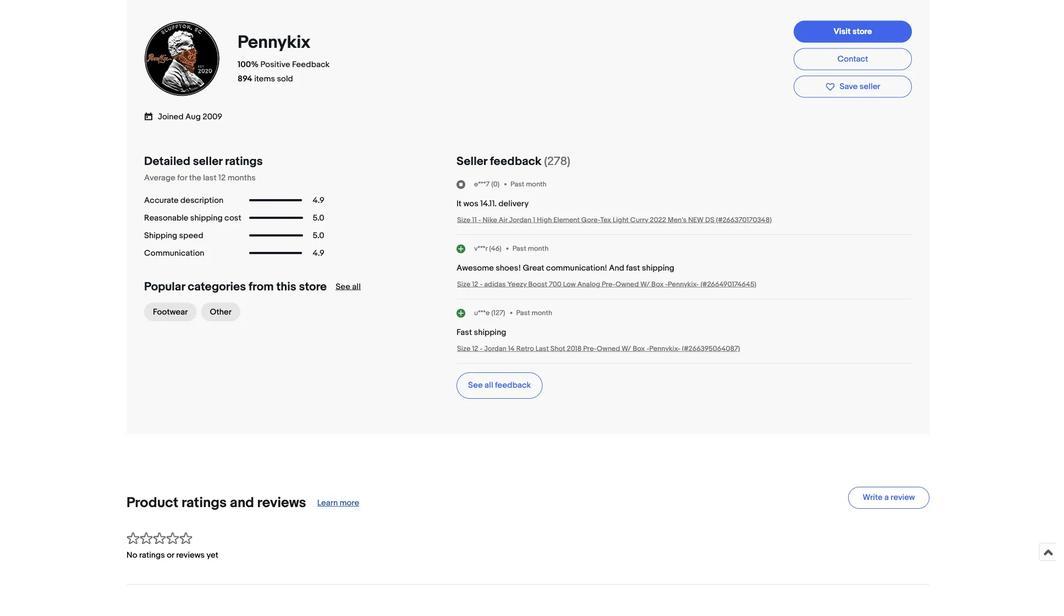 Task type: vqa. For each thing, say whether or not it's contained in the screenshot.


Task type: describe. For each thing, give the bounding box(es) containing it.
learn more
[[317, 498, 359, 508]]

write
[[863, 493, 883, 503]]

last
[[203, 173, 217, 183]]

894
[[238, 74, 252, 84]]

reviews for and
[[257, 494, 306, 511]]

ratings for and
[[181, 494, 227, 511]]

past for 14.11.
[[511, 180, 524, 189]]

visit store link
[[794, 21, 912, 43]]

- for shipping
[[480, 344, 483, 353]]

all for see all feedback
[[485, 380, 493, 390]]

see for see all
[[336, 282, 350, 292]]

size for fast
[[457, 344, 471, 353]]

items
[[254, 74, 275, 84]]

joined aug 2009
[[158, 112, 222, 122]]

awesome shoes! great communication! and fast shipping
[[457, 263, 674, 273]]

last
[[536, 344, 549, 353]]

pennykix image
[[144, 20, 221, 97]]

analog
[[577, 280, 600, 289]]

other link
[[201, 303, 240, 321]]

the
[[189, 173, 201, 183]]

5.0 for shipping speed
[[313, 230, 324, 240]]

1 vertical spatial store
[[299, 279, 327, 294]]

14.11.
[[480, 199, 497, 208]]

footwear
[[153, 307, 188, 317]]

no ratings or reviews yet
[[127, 550, 218, 560]]

speed
[[179, 230, 203, 240]]

seller for detailed
[[193, 154, 222, 168]]

text__icon wrapper image
[[144, 111, 158, 121]]

more
[[340, 498, 359, 508]]

12 for fast
[[472, 344, 478, 353]]

box for awesome shoes! great communication! and fast shipping
[[651, 280, 664, 289]]

1 horizontal spatial store
[[853, 26, 872, 36]]

700
[[549, 280, 562, 289]]

accurate
[[144, 195, 179, 205]]

seller for save
[[860, 82, 880, 92]]

visit
[[834, 26, 851, 36]]

shipping speed
[[144, 230, 203, 240]]

joined
[[158, 112, 184, 122]]

0 vertical spatial 12
[[218, 173, 226, 183]]

shoes!
[[496, 263, 521, 273]]

other
[[210, 307, 231, 317]]

(#266370170348)
[[716, 216, 772, 224]]

or
[[167, 550, 174, 560]]

seller
[[457, 154, 487, 168]]

past for great
[[513, 244, 526, 253]]

detailed
[[144, 154, 190, 168]]

popular
[[144, 279, 185, 294]]

all for see all
[[352, 282, 361, 292]]

product ratings and reviews
[[127, 494, 306, 511]]

boost
[[528, 280, 547, 289]]

retro
[[516, 344, 534, 353]]

month for communication!
[[528, 244, 549, 253]]

great
[[523, 263, 544, 273]]

5.0 for reasonable shipping cost
[[313, 213, 324, 223]]

ratings for or
[[139, 550, 165, 560]]

(#266490174645)
[[701, 280, 756, 289]]

and
[[609, 263, 624, 273]]

accurate description
[[144, 195, 223, 205]]

14
[[508, 344, 515, 353]]

visit store
[[834, 26, 872, 36]]

low
[[563, 280, 576, 289]]

contact link
[[794, 48, 912, 70]]

see all feedback
[[468, 380, 531, 390]]

men's
[[668, 216, 687, 224]]

shot
[[551, 344, 565, 353]]

new
[[688, 216, 704, 224]]

average for the last 12 months
[[144, 173, 256, 183]]

pennykix- for fast shipping
[[649, 344, 680, 353]]

past month for delivery
[[511, 180, 547, 189]]

u***e
[[474, 309, 490, 317]]

ds
[[705, 216, 714, 224]]

delivery
[[499, 199, 529, 208]]

1 vertical spatial jordan
[[484, 344, 507, 353]]

reasonable
[[144, 213, 188, 223]]

description
[[180, 195, 223, 205]]

and
[[230, 494, 254, 511]]

(#266395064087)
[[682, 344, 740, 353]]

yet
[[207, 550, 218, 560]]

cost
[[224, 213, 241, 223]]

seller feedback (278)
[[457, 154, 570, 168]]

2022
[[650, 216, 666, 224]]

size 11 - nike air jordan 1 high element gore-tex light curry 2022 men's new ds (#266370170348) link
[[457, 216, 772, 224]]

e***7
[[474, 180, 490, 189]]

2018
[[567, 344, 582, 353]]

fast
[[626, 263, 640, 273]]

adidas
[[484, 280, 506, 289]]

pre- for awesome shoes! great communication! and fast shipping
[[602, 280, 616, 289]]

4.9 for accurate description
[[313, 195, 324, 205]]

size 11 - nike air jordan 1 high element gore-tex light curry 2022 men's new ds (#266370170348)
[[457, 216, 772, 224]]

element
[[554, 216, 580, 224]]

categories
[[188, 279, 246, 294]]

save
[[840, 82, 858, 92]]



Task type: locate. For each thing, give the bounding box(es) containing it.
0 vertical spatial month
[[526, 180, 547, 189]]

wos
[[463, 199, 478, 208]]

1 horizontal spatial all
[[485, 380, 493, 390]]

pennykix- left (#266395064087)
[[649, 344, 680, 353]]

reviews
[[257, 494, 306, 511], [176, 550, 205, 560]]

2 vertical spatial size
[[457, 344, 471, 353]]

awesome
[[457, 263, 494, 273]]

nike
[[483, 216, 497, 224]]

past month for communication!
[[513, 244, 549, 253]]

0 horizontal spatial see
[[336, 282, 350, 292]]

5.0
[[313, 213, 324, 223], [313, 230, 324, 240]]

popular categories from this store
[[144, 279, 327, 294]]

w/ for awesome shoes! great communication! and fast shipping
[[640, 280, 650, 289]]

gore-
[[581, 216, 600, 224]]

0 vertical spatial past month
[[511, 180, 547, 189]]

product
[[127, 494, 178, 511]]

0 horizontal spatial pre-
[[583, 344, 597, 353]]

curry
[[630, 216, 648, 224]]

0 horizontal spatial reviews
[[176, 550, 205, 560]]

1 horizontal spatial see
[[468, 380, 483, 390]]

2 vertical spatial ratings
[[139, 550, 165, 560]]

v***r
[[474, 244, 488, 253]]

0 horizontal spatial w/
[[622, 344, 631, 353]]

feedback up (0)
[[490, 154, 542, 168]]

light
[[613, 216, 629, 224]]

footwear link
[[144, 303, 197, 321]]

this
[[276, 279, 296, 294]]

positive
[[261, 60, 290, 70]]

size 12 - adidas yeezy boost 700 low analog pre-owned w/ box -pennykix- (#266490174645)
[[457, 280, 756, 289]]

yeezy
[[507, 280, 527, 289]]

2 size from the top
[[457, 280, 471, 289]]

pennykix- left (#266490174645)
[[668, 280, 699, 289]]

tex
[[600, 216, 611, 224]]

months
[[228, 173, 256, 183]]

1 vertical spatial past month
[[513, 244, 549, 253]]

w/ for fast shipping
[[622, 344, 631, 353]]

1 vertical spatial month
[[528, 244, 549, 253]]

1 vertical spatial owned
[[597, 344, 620, 353]]

communication!
[[546, 263, 607, 273]]

seller up last
[[193, 154, 222, 168]]

1 horizontal spatial box
[[651, 280, 664, 289]]

reviews right or
[[176, 550, 205, 560]]

1 horizontal spatial pre-
[[602, 280, 616, 289]]

past month up delivery
[[511, 180, 547, 189]]

ratings up months
[[225, 154, 263, 168]]

w/
[[640, 280, 650, 289], [622, 344, 631, 353]]

1 vertical spatial reviews
[[176, 550, 205, 560]]

0 vertical spatial owned
[[616, 280, 639, 289]]

no
[[127, 550, 137, 560]]

shipping for fast shipping
[[474, 327, 506, 337]]

0 vertical spatial feedback
[[490, 154, 542, 168]]

see all
[[336, 282, 361, 292]]

pre- right 2018
[[583, 344, 597, 353]]

month for delivery
[[526, 180, 547, 189]]

seller right save
[[860, 82, 880, 92]]

1 vertical spatial see
[[468, 380, 483, 390]]

0 vertical spatial size
[[457, 216, 471, 224]]

100% positive feedback 894 items sold
[[238, 60, 330, 84]]

owned down fast
[[616, 280, 639, 289]]

1 horizontal spatial shipping
[[474, 327, 506, 337]]

1 vertical spatial w/
[[622, 344, 631, 353]]

4.9
[[313, 195, 324, 205], [313, 248, 324, 258]]

size for awesome
[[457, 280, 471, 289]]

learn more link
[[317, 498, 359, 508]]

past up delivery
[[511, 180, 524, 189]]

review
[[891, 493, 915, 503]]

100%
[[238, 60, 259, 70]]

ratings left and
[[181, 494, 227, 511]]

owned for fast shipping
[[597, 344, 620, 353]]

4.9 for communication
[[313, 248, 324, 258]]

ratings left or
[[139, 550, 165, 560]]

size 12 - jordan 14 retro last shot 2018 pre-owned w/ box -pennykix- (#266395064087)
[[457, 344, 740, 353]]

0 vertical spatial see
[[336, 282, 350, 292]]

2 vertical spatial past month
[[516, 309, 552, 317]]

v***r (46)
[[474, 244, 502, 253]]

0 vertical spatial 5.0
[[313, 213, 324, 223]]

feedback
[[292, 60, 330, 70]]

0 horizontal spatial all
[[352, 282, 361, 292]]

fast
[[457, 327, 472, 337]]

write a review link
[[848, 487, 930, 509]]

pennykix- for awesome shoes! great communication! and fast shipping
[[668, 280, 699, 289]]

12 right last
[[218, 173, 226, 183]]

jordan left 14
[[484, 344, 507, 353]]

reviews for or
[[176, 550, 205, 560]]

pennykix link
[[238, 32, 314, 53]]

1 vertical spatial past
[[513, 244, 526, 253]]

0 vertical spatial 4.9
[[313, 195, 324, 205]]

1 vertical spatial pre-
[[583, 344, 597, 353]]

- for wos
[[478, 216, 481, 224]]

1 vertical spatial size
[[457, 280, 471, 289]]

it
[[457, 199, 462, 208]]

save seller
[[840, 82, 880, 92]]

owned
[[616, 280, 639, 289], [597, 344, 620, 353]]

see all link
[[336, 282, 361, 292]]

shipping for reasonable shipping cost
[[190, 213, 223, 223]]

1 4.9 from the top
[[313, 195, 324, 205]]

0 vertical spatial shipping
[[190, 213, 223, 223]]

u***e (127)
[[474, 309, 505, 317]]

12 for awesome
[[472, 280, 478, 289]]

(127)
[[491, 309, 505, 317]]

write a review
[[863, 493, 915, 503]]

2 vertical spatial past
[[516, 309, 530, 317]]

average
[[144, 173, 175, 183]]

shipping
[[144, 230, 177, 240]]

past up "shoes!"
[[513, 244, 526, 253]]

0 vertical spatial pennykix-
[[668, 280, 699, 289]]

month up delivery
[[526, 180, 547, 189]]

(0)
[[491, 180, 500, 189]]

month down boost
[[532, 309, 552, 317]]

1 vertical spatial all
[[485, 380, 493, 390]]

size down awesome at the top of page
[[457, 280, 471, 289]]

past month up great
[[513, 244, 549, 253]]

0 vertical spatial past
[[511, 180, 524, 189]]

shipping down u***e (127)
[[474, 327, 506, 337]]

shipping right fast
[[642, 263, 674, 273]]

pennykix
[[238, 32, 310, 53]]

0 vertical spatial jordan
[[509, 216, 531, 224]]

size 12 - jordan 14 retro last shot 2018 pre-owned w/ box -pennykix- (#266395064087) link
[[457, 344, 740, 353]]

12 down awesome at the top of page
[[472, 280, 478, 289]]

size for it
[[457, 216, 471, 224]]

pre- for fast shipping
[[583, 344, 597, 353]]

size down fast
[[457, 344, 471, 353]]

1 vertical spatial 12
[[472, 280, 478, 289]]

owned for awesome shoes! great communication! and fast shipping
[[616, 280, 639, 289]]

aug
[[185, 112, 201, 122]]

2 horizontal spatial shipping
[[642, 263, 674, 273]]

0 vertical spatial w/
[[640, 280, 650, 289]]

0 horizontal spatial jordan
[[484, 344, 507, 353]]

2 vertical spatial shipping
[[474, 327, 506, 337]]

contact
[[838, 54, 868, 64]]

2 5.0 from the top
[[313, 230, 324, 240]]

0 horizontal spatial seller
[[193, 154, 222, 168]]

0 vertical spatial seller
[[860, 82, 880, 92]]

size 12 - adidas yeezy boost 700 low analog pre-owned w/ box -pennykix- (#266490174645) link
[[457, 280, 756, 289]]

box for fast shipping
[[633, 344, 645, 353]]

1 vertical spatial shipping
[[642, 263, 674, 273]]

detailed seller ratings
[[144, 154, 263, 168]]

1 horizontal spatial jordan
[[509, 216, 531, 224]]

learn
[[317, 498, 338, 508]]

0 horizontal spatial box
[[633, 344, 645, 353]]

owned right 2018
[[597, 344, 620, 353]]

store right the visit
[[853, 26, 872, 36]]

past month down boost
[[516, 309, 552, 317]]

pre- down and
[[602, 280, 616, 289]]

1 vertical spatial ratings
[[181, 494, 227, 511]]

month up great
[[528, 244, 549, 253]]

all
[[352, 282, 361, 292], [485, 380, 493, 390]]

1 horizontal spatial w/
[[640, 280, 650, 289]]

0 vertical spatial box
[[651, 280, 664, 289]]

11
[[472, 216, 477, 224]]

2 vertical spatial 12
[[472, 344, 478, 353]]

0 vertical spatial ratings
[[225, 154, 263, 168]]

1 vertical spatial 5.0
[[313, 230, 324, 240]]

box
[[651, 280, 664, 289], [633, 344, 645, 353]]

seller inside "button"
[[860, 82, 880, 92]]

12 down fast shipping
[[472, 344, 478, 353]]

jordan left 1
[[509, 216, 531, 224]]

feedback down 14
[[495, 380, 531, 390]]

0 vertical spatial reviews
[[257, 494, 306, 511]]

size left "11"
[[457, 216, 471, 224]]

fast shipping
[[457, 327, 506, 337]]

a
[[885, 493, 889, 503]]

reviews right and
[[257, 494, 306, 511]]

2 4.9 from the top
[[313, 248, 324, 258]]

past
[[511, 180, 524, 189], [513, 244, 526, 253], [516, 309, 530, 317]]

1 vertical spatial pennykix-
[[649, 344, 680, 353]]

1 size from the top
[[457, 216, 471, 224]]

ratings
[[225, 154, 263, 168], [181, 494, 227, 511], [139, 550, 165, 560]]

0 vertical spatial all
[[352, 282, 361, 292]]

see all feedback link
[[457, 372, 543, 399]]

past right (127)
[[516, 309, 530, 317]]

1 horizontal spatial reviews
[[257, 494, 306, 511]]

0 vertical spatial store
[[853, 26, 872, 36]]

0 vertical spatial pre-
[[602, 280, 616, 289]]

pennykix-
[[668, 280, 699, 289], [649, 344, 680, 353]]

2009
[[203, 112, 222, 122]]

1
[[533, 216, 535, 224]]

shipping down description
[[190, 213, 223, 223]]

save seller button
[[794, 76, 912, 98]]

see for see all feedback
[[468, 380, 483, 390]]

0 horizontal spatial shipping
[[190, 213, 223, 223]]

store
[[853, 26, 872, 36], [299, 279, 327, 294]]

- for shoes!
[[480, 280, 483, 289]]

1 horizontal spatial seller
[[860, 82, 880, 92]]

it wos 14.11. delivery
[[457, 199, 529, 208]]

1 5.0 from the top
[[313, 213, 324, 223]]

1 vertical spatial seller
[[193, 154, 222, 168]]

1 vertical spatial box
[[633, 344, 645, 353]]

0 horizontal spatial store
[[299, 279, 327, 294]]

3 size from the top
[[457, 344, 471, 353]]

(46)
[[489, 244, 502, 253]]

store right this
[[299, 279, 327, 294]]

1 vertical spatial feedback
[[495, 380, 531, 390]]

1 vertical spatial 4.9
[[313, 248, 324, 258]]

2 vertical spatial month
[[532, 309, 552, 317]]

jordan
[[509, 216, 531, 224], [484, 344, 507, 353]]



